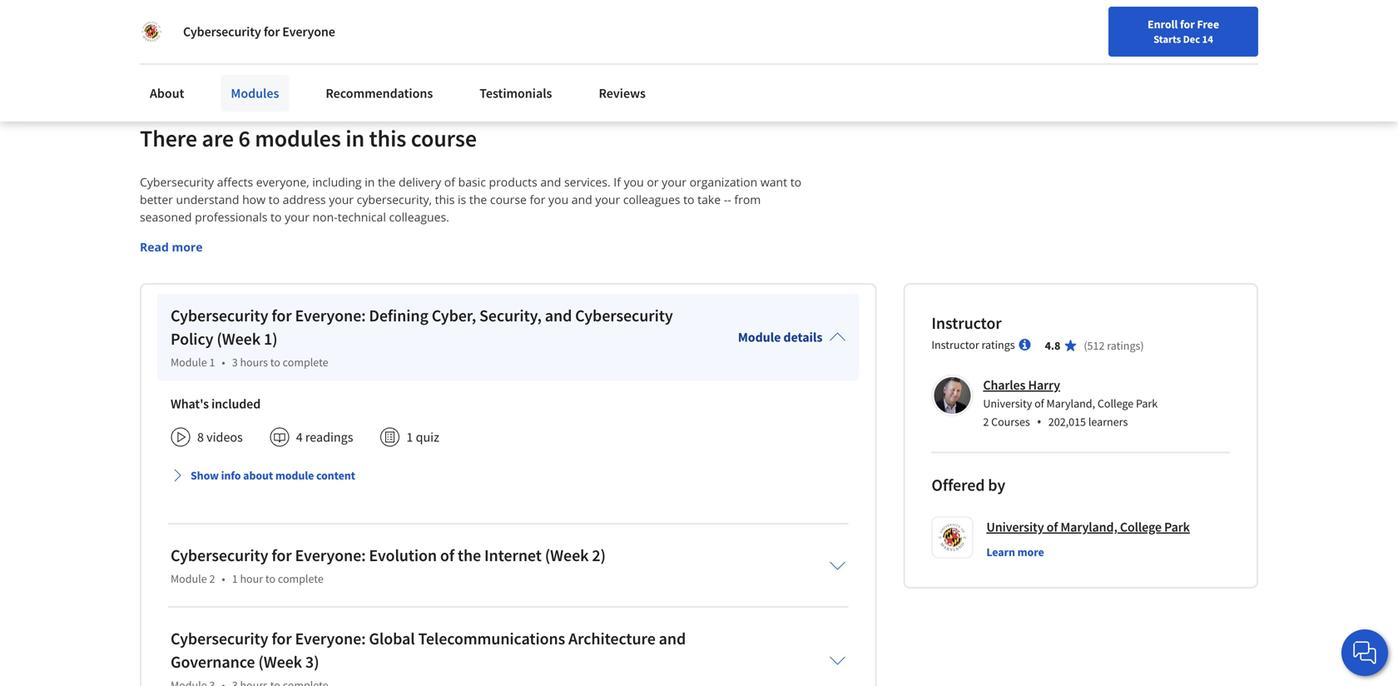 Task type: describe. For each thing, give the bounding box(es) containing it.
for for cybersecurity for everyone: evolution of the internet (week 2) module 2 • 1 hour to complete
[[272, 545, 292, 566]]

policy
[[171, 329, 214, 349]]

14
[[1203, 32, 1214, 46]]

there
[[140, 124, 197, 153]]

about link
[[140, 75, 194, 112]]

products
[[489, 174, 538, 190]]

to inside cybersecurity for everyone:  defining cyber, security, and cybersecurity policy (week 1) module 1 • 3 hours to complete
[[270, 355, 280, 370]]

cybersecurity for everyone: global telecommunications architecture and governance (week 3) button
[[157, 617, 860, 686]]

offered by
[[932, 475, 1006, 496]]

english
[[1079, 19, 1120, 35]]

college inside the charles harry university of maryland, college park 2 courses • 202,015 learners
[[1098, 396, 1134, 411]]

global
[[369, 628, 415, 649]]

readings
[[305, 429, 353, 446]]

security,
[[480, 305, 542, 326]]

free
[[1198, 17, 1220, 32]]

english button
[[1049, 0, 1150, 54]]

instructor ratings
[[932, 337, 1015, 352]]

in for modules
[[346, 124, 365, 153]]

colleagues.
[[389, 209, 450, 225]]

the for delivery
[[378, 174, 396, 190]]

cybersecurity for cybersecurity for everyone
[[183, 23, 261, 40]]

the for internet
[[458, 545, 481, 566]]

from
[[735, 192, 761, 208]]

reviews
[[599, 85, 646, 102]]

delivery
[[399, 174, 441, 190]]

charles harry image
[[934, 377, 971, 414]]

is
[[458, 192, 466, 208]]

1 horizontal spatial you
[[624, 174, 644, 190]]

enroll
[[1148, 17, 1178, 32]]

understand
[[176, 192, 239, 208]]

cybersecurity for cybersecurity for everyone: evolution of the internet (week 2) module 2 • 1 hour to complete
[[171, 545, 269, 566]]

read more
[[140, 239, 203, 255]]

videos
[[207, 429, 243, 446]]

services.
[[564, 174, 611, 190]]

cybersecurity for everyone: global telecommunications architecture and governance (week 3)
[[171, 628, 686, 673]]

harry
[[1029, 377, 1061, 394]]

charles
[[984, 377, 1026, 394]]

starts
[[1154, 32, 1182, 46]]

included
[[211, 396, 261, 412]]

charles harry link
[[984, 377, 1061, 394]]

offered
[[932, 475, 985, 496]]

recommendations link
[[316, 75, 443, 112]]

learn
[[987, 545, 1016, 560]]

0 vertical spatial in
[[327, 20, 338, 37]]

performance
[[368, 20, 440, 37]]

and left services.
[[541, 174, 561, 190]]

(week inside cybersecurity for everyone: evolution of the internet (week 2) module 2 • 1 hour to complete
[[545, 545, 589, 566]]

address
[[283, 192, 326, 208]]

learners
[[1089, 414, 1128, 429]]

0 horizontal spatial this
[[369, 124, 407, 153]]

• inside the charles harry university of maryland, college park 2 courses • 202,015 learners
[[1037, 413, 1042, 431]]

or
[[647, 174, 659, 190]]

your down address
[[285, 209, 310, 225]]

learn more
[[987, 545, 1045, 560]]

cybersecurity for cybersecurity affects everyone, including in the delivery of basic products and services. if you or your organization want to better understand how to address your cybersecurity, this is the course for you and your colleagues to take -- from seasoned professionals to your non-technical colleagues.
[[140, 174, 214, 190]]

course inside cybersecurity affects everyone, including in the delivery of basic products and services. if you or your organization want to better understand how to address your cybersecurity, this is the course for you and your colleagues to take -- from seasoned professionals to your non-technical colleagues.
[[490, 192, 527, 208]]

8 videos
[[197, 429, 243, 446]]

cybersecurity,
[[357, 192, 432, 208]]

in for including
[[365, 174, 375, 190]]

cybersecurity for cybersecurity for everyone: global telecommunications architecture and governance (week 3)
[[171, 628, 269, 649]]

show info about module content button
[[164, 461, 362, 491]]

complete inside cybersecurity for everyone: evolution of the internet (week 2) module 2 • 1 hour to complete
[[278, 571, 324, 586]]

details
[[784, 329, 823, 346]]

university inside the charles harry university of maryland, college park 2 courses • 202,015 learners
[[984, 396, 1033, 411]]

1 horizontal spatial ratings
[[1108, 338, 1141, 353]]

2 inside cybersecurity for everyone: evolution of the internet (week 2) module 2 • 1 hour to complete
[[209, 571, 215, 586]]

everyone: for global
[[295, 628, 366, 649]]

1 vertical spatial college
[[1121, 519, 1162, 536]]

4.8
[[1045, 338, 1061, 353]]

0 horizontal spatial course
[[411, 124, 477, 153]]

university of maryland, college park image
[[140, 20, 163, 43]]

module
[[275, 468, 314, 483]]

cybersecurity for everyone
[[183, 23, 335, 40]]

internet
[[485, 545, 542, 566]]

what's included
[[171, 396, 261, 412]]

share
[[168, 20, 200, 37]]

colleagues
[[623, 192, 681, 208]]

instructor for instructor
[[932, 313, 1002, 334]]

maryland, inside the charles harry university of maryland, college park 2 courses • 202,015 learners
[[1047, 396, 1096, 411]]

3
[[232, 355, 238, 370]]

what's
[[171, 396, 209, 412]]

module inside cybersecurity for everyone: evolution of the internet (week 2) module 2 • 1 hour to complete
[[171, 571, 207, 586]]

of inside the charles harry university of maryland, college park 2 courses • 202,015 learners
[[1035, 396, 1045, 411]]

• inside cybersecurity for everyone: evolution of the internet (week 2) module 2 • 1 hour to complete
[[222, 571, 225, 586]]

governance
[[171, 652, 255, 673]]

seasoned
[[140, 209, 192, 225]]

512
[[1088, 338, 1105, 353]]

organization
[[690, 174, 758, 190]]

recommendations
[[326, 85, 433, 102]]

of inside cybersecurity affects everyone, including in the delivery of basic products and services. if you or your organization want to better understand how to address your cybersecurity, this is the course for you and your colleagues to take -- from seasoned professionals to your non-technical colleagues.
[[444, 174, 455, 190]]

cybersecurity affects everyone, including in the delivery of basic products and services. if you or your organization want to better understand how to address your cybersecurity, this is the course for you and your colleagues to take -- from seasoned professionals to your non-technical colleagues.
[[140, 174, 805, 225]]

testimonials
[[480, 85, 552, 102]]

1 vertical spatial maryland,
[[1061, 519, 1118, 536]]

it
[[203, 20, 211, 37]]

(
[[1084, 338, 1088, 353]]

(week inside cybersecurity for everyone: global telecommunications architecture and governance (week 3)
[[258, 652, 302, 673]]

)
[[1141, 338, 1145, 353]]

(week inside cybersecurity for everyone:  defining cyber, security, and cybersecurity policy (week 1) module 1 • 3 hours to complete
[[217, 329, 261, 349]]

show info about module content
[[191, 468, 355, 483]]

0 horizontal spatial you
[[549, 192, 569, 208]]

dec
[[1184, 32, 1201, 46]]

1 inside cybersecurity for everyone:  defining cyber, security, and cybersecurity policy (week 1) module 1 • 3 hours to complete
[[209, 355, 215, 370]]

0 vertical spatial module
[[738, 329, 781, 346]]

1 vertical spatial park
[[1165, 519, 1191, 536]]

read
[[140, 239, 169, 255]]



Task type: vqa. For each thing, say whether or not it's contained in the screenshot.
the everyone:
yes



Task type: locate. For each thing, give the bounding box(es) containing it.
1 vertical spatial •
[[1037, 413, 1042, 431]]

and right the architecture
[[659, 628, 686, 649]]

0 vertical spatial course
[[411, 124, 477, 153]]

show
[[191, 468, 219, 483]]

2 vertical spatial module
[[171, 571, 207, 586]]

cybersecurity
[[183, 23, 261, 40], [140, 174, 214, 190], [171, 305, 269, 326], [575, 305, 673, 326], [171, 545, 269, 566], [171, 628, 269, 649]]

charles harry university of maryland, college park 2 courses • 202,015 learners
[[984, 377, 1158, 431]]

for for cybersecurity for everyone
[[264, 23, 280, 40]]

0 vertical spatial more
[[172, 239, 203, 255]]

this inside cybersecurity affects everyone, including in the delivery of basic products and services. if you or your organization want to better understand how to address your cybersecurity, this is the course for you and your colleagues to take -- from seasoned professionals to your non-technical colleagues.
[[435, 192, 455, 208]]

everyone: for defining
[[295, 305, 366, 326]]

1 inside cybersecurity for everyone: evolution of the internet (week 2) module 2 • 1 hour to complete
[[232, 571, 238, 586]]

to inside cybersecurity for everyone: evolution of the internet (week 2) module 2 • 1 hour to complete
[[266, 571, 276, 586]]

maryland,
[[1047, 396, 1096, 411], [1061, 519, 1118, 536]]

everyone: left evolution
[[295, 545, 366, 566]]

the up cybersecurity,
[[378, 174, 396, 190]]

more right learn
[[1018, 545, 1045, 560]]

and inside cybersecurity for everyone: global telecommunications architecture and governance (week 3)
[[659, 628, 686, 649]]

on
[[213, 20, 228, 37]]

1 horizontal spatial more
[[1018, 545, 1045, 560]]

affects
[[217, 174, 253, 190]]

2 - from the left
[[728, 192, 732, 208]]

1 horizontal spatial course
[[490, 192, 527, 208]]

and right security,
[[545, 305, 572, 326]]

this left is
[[435, 192, 455, 208]]

• left the hour
[[222, 571, 225, 586]]

for
[[1181, 17, 1195, 32], [264, 23, 280, 40], [530, 192, 546, 208], [272, 305, 292, 326], [272, 545, 292, 566], [272, 628, 292, 649]]

module inside cybersecurity for everyone:  defining cyber, security, and cybersecurity policy (week 1) module 1 • 3 hours to complete
[[171, 355, 207, 370]]

1 inside button
[[1189, 13, 1194, 26]]

(week left 3)
[[258, 652, 302, 673]]

everyone:
[[295, 305, 366, 326], [295, 545, 366, 566], [295, 628, 366, 649]]

everyone
[[282, 23, 335, 40]]

for for enroll for free starts dec 14
[[1181, 17, 1195, 32]]

in up cybersecurity,
[[365, 174, 375, 190]]

cybersecurity inside cybersecurity for everyone: evolution of the internet (week 2) module 2 • 1 hour to complete
[[171, 545, 269, 566]]

0 vertical spatial park
[[1137, 396, 1158, 411]]

reviews link
[[589, 75, 656, 112]]

- left from
[[728, 192, 732, 208]]

2
[[984, 414, 989, 429], [209, 571, 215, 586]]

more for learn more
[[1018, 545, 1045, 560]]

including
[[312, 174, 362, 190]]

in right media
[[327, 20, 338, 37]]

1 left 3
[[209, 355, 215, 370]]

• left "202,015"
[[1037, 413, 1042, 431]]

1 vertical spatial this
[[435, 192, 455, 208]]

your down including
[[329, 192, 354, 208]]

2 vertical spatial everyone:
[[295, 628, 366, 649]]

content
[[316, 468, 355, 483]]

chat with us image
[[1352, 639, 1379, 666]]

(week up 3
[[217, 329, 261, 349]]

in up including
[[346, 124, 365, 153]]

1 everyone: from the top
[[295, 305, 366, 326]]

this down recommendations
[[369, 124, 407, 153]]

everyone: left defining
[[295, 305, 366, 326]]

instructor up the charles harry icon
[[932, 337, 980, 352]]

university of maryland, college park link
[[987, 517, 1191, 537]]

better
[[140, 192, 173, 208]]

take
[[698, 192, 721, 208]]

1 - from the left
[[724, 192, 728, 208]]

show notifications image
[[1174, 21, 1194, 41]]

module left details
[[738, 329, 781, 346]]

0 horizontal spatial ratings
[[982, 337, 1015, 352]]

3)
[[306, 652, 319, 673]]

for inside cybersecurity affects everyone, including in the delivery of basic products and services. if you or your organization want to better understand how to address your cybersecurity, this is the course for you and your colleagues to take -- from seasoned professionals to your non-technical colleagues.
[[530, 192, 546, 208]]

1 horizontal spatial 2
[[984, 414, 989, 429]]

2 vertical spatial the
[[458, 545, 481, 566]]

module down policy
[[171, 355, 207, 370]]

2 inside the charles harry university of maryland, college park 2 courses • 202,015 learners
[[984, 414, 989, 429]]

module left the hour
[[171, 571, 207, 586]]

architecture
[[569, 628, 656, 649]]

technical
[[338, 209, 386, 225]]

want
[[761, 174, 788, 190]]

coursera career certificate image
[[944, 0, 1221, 87]]

1 vertical spatial course
[[490, 192, 527, 208]]

- right take
[[724, 192, 728, 208]]

6
[[239, 124, 250, 153]]

0 vertical spatial instructor
[[932, 313, 1002, 334]]

more
[[172, 239, 203, 255], [1018, 545, 1045, 560]]

1 vertical spatial 2
[[209, 571, 215, 586]]

there are 6 modules in this course
[[140, 124, 477, 153]]

1 button
[[1161, 11, 1207, 51]]

cybersecurity for cybersecurity for everyone:  defining cyber, security, and cybersecurity policy (week 1) module 1 • 3 hours to complete
[[171, 305, 269, 326]]

review
[[443, 20, 480, 37]]

for inside cybersecurity for everyone:  defining cyber, security, and cybersecurity policy (week 1) module 1 • 3 hours to complete
[[272, 305, 292, 326]]

for inside cybersecurity for everyone: global telecommunications architecture and governance (week 3)
[[272, 628, 292, 649]]

2 instructor from the top
[[932, 337, 980, 352]]

instructor up instructor ratings
[[932, 313, 1002, 334]]

course down products
[[490, 192, 527, 208]]

None search field
[[237, 10, 637, 44]]

0 vertical spatial •
[[222, 355, 225, 370]]

1 vertical spatial in
[[346, 124, 365, 153]]

testimonials link
[[470, 75, 562, 112]]

0 vertical spatial complete
[[283, 355, 329, 370]]

everyone: up 3)
[[295, 628, 366, 649]]

0 vertical spatial the
[[378, 174, 396, 190]]

if
[[614, 174, 621, 190]]

of
[[444, 174, 455, 190], [1035, 396, 1045, 411], [1047, 519, 1058, 536], [440, 545, 455, 566]]

everyone: inside cybersecurity for everyone:  defining cyber, security, and cybersecurity policy (week 1) module 1 • 3 hours to complete
[[295, 305, 366, 326]]

2)
[[592, 545, 606, 566]]

university up courses
[[984, 396, 1033, 411]]

1 left free
[[1189, 13, 1194, 26]]

0 horizontal spatial more
[[172, 239, 203, 255]]

202,015
[[1049, 414, 1087, 429]]

quiz
[[416, 429, 440, 446]]

instructor for instructor ratings
[[932, 337, 980, 352]]

the left internet
[[458, 545, 481, 566]]

and inside cybersecurity for everyone:  defining cyber, security, and cybersecurity policy (week 1) module 1 • 3 hours to complete
[[545, 305, 572, 326]]

ratings
[[982, 337, 1015, 352], [1108, 338, 1141, 353]]

your right or
[[662, 174, 687, 190]]

0 vertical spatial everyone:
[[295, 305, 366, 326]]

module
[[738, 329, 781, 346], [171, 355, 207, 370], [171, 571, 207, 586]]

telecommunications
[[418, 628, 565, 649]]

you down services.
[[549, 192, 569, 208]]

1 vertical spatial everyone:
[[295, 545, 366, 566]]

modules link
[[221, 75, 289, 112]]

( 512 ratings )
[[1084, 338, 1145, 353]]

in inside cybersecurity affects everyone, including in the delivery of basic products and services. if you or your organization want to better understand how to address your cybersecurity, this is the course for you and your colleagues to take -- from seasoned professionals to your non-technical colleagues.
[[365, 174, 375, 190]]

0 horizontal spatial 2
[[209, 571, 215, 586]]

complete inside cybersecurity for everyone:  defining cyber, security, and cybersecurity policy (week 1) module 1 • 3 hours to complete
[[283, 355, 329, 370]]

are
[[202, 124, 234, 153]]

for for cybersecurity for everyone:  defining cyber, security, and cybersecurity policy (week 1) module 1 • 3 hours to complete
[[272, 305, 292, 326]]

read more button
[[140, 238, 203, 256]]

this
[[369, 124, 407, 153], [435, 192, 455, 208]]

0 vertical spatial you
[[624, 174, 644, 190]]

the inside cybersecurity for everyone: evolution of the internet (week 2) module 2 • 1 hour to complete
[[458, 545, 481, 566]]

info
[[221, 468, 241, 483]]

1 vertical spatial you
[[549, 192, 569, 208]]

for inside cybersecurity for everyone: evolution of the internet (week 2) module 2 • 1 hour to complete
[[272, 545, 292, 566]]

cybersecurity inside cybersecurity affects everyone, including in the delivery of basic products and services. if you or your organization want to better understand how to address your cybersecurity, this is the course for you and your colleagues to take -- from seasoned professionals to your non-technical colleagues.
[[140, 174, 214, 190]]

1 horizontal spatial this
[[435, 192, 455, 208]]

2 left courses
[[984, 414, 989, 429]]

everyone,
[[256, 174, 309, 190]]

cyber,
[[432, 305, 476, 326]]

1 vertical spatial complete
[[278, 571, 324, 586]]

non-
[[313, 209, 338, 225]]

1 vertical spatial instructor
[[932, 337, 980, 352]]

professionals
[[195, 209, 268, 225]]

2 vertical spatial (week
[[258, 652, 302, 673]]

1 quiz
[[407, 429, 440, 446]]

for inside enroll for free starts dec 14
[[1181, 17, 1195, 32]]

2 vertical spatial •
[[222, 571, 225, 586]]

1 instructor from the top
[[932, 313, 1002, 334]]

(week left 2) at left
[[545, 545, 589, 566]]

the right is
[[469, 192, 487, 208]]

2 everyone: from the top
[[295, 545, 366, 566]]

hour
[[240, 571, 263, 586]]

your right everyone
[[341, 20, 366, 37]]

media
[[266, 20, 301, 37]]

learn more button
[[987, 544, 1045, 561]]

to
[[791, 174, 802, 190], [269, 192, 280, 208], [684, 192, 695, 208], [271, 209, 282, 225], [270, 355, 280, 370], [266, 571, 276, 586]]

0 vertical spatial (week
[[217, 329, 261, 349]]

• left 3
[[222, 355, 225, 370]]

college
[[1098, 396, 1134, 411], [1121, 519, 1162, 536]]

everyone: for evolution
[[295, 545, 366, 566]]

1 vertical spatial (week
[[545, 545, 589, 566]]

and down services.
[[572, 192, 593, 208]]

and right media
[[303, 20, 325, 37]]

everyone: inside cybersecurity for everyone: global telecommunications architecture and governance (week 3)
[[295, 628, 366, 649]]

university up learn more button
[[987, 519, 1045, 536]]

of inside cybersecurity for everyone: evolution of the internet (week 2) module 2 • 1 hour to complete
[[440, 545, 455, 566]]

1 left quiz
[[407, 429, 413, 446]]

2 left the hour
[[209, 571, 215, 586]]

1 vertical spatial more
[[1018, 545, 1045, 560]]

for for cybersecurity for everyone: global telecommunications architecture and governance (week 3)
[[272, 628, 292, 649]]

share it on social media and in your performance review
[[168, 20, 480, 37]]

1 vertical spatial the
[[469, 192, 487, 208]]

hours
[[240, 355, 268, 370]]

everyone: inside cybersecurity for everyone: evolution of the internet (week 2) module 2 • 1 hour to complete
[[295, 545, 366, 566]]

ratings up charles
[[982, 337, 1015, 352]]

0 vertical spatial college
[[1098, 396, 1134, 411]]

course up delivery
[[411, 124, 477, 153]]

1 left the hour
[[232, 571, 238, 586]]

• inside cybersecurity for everyone:  defining cyber, security, and cybersecurity policy (week 1) module 1 • 3 hours to complete
[[222, 355, 225, 370]]

basic
[[458, 174, 486, 190]]

0 vertical spatial maryland,
[[1047, 396, 1096, 411]]

by
[[989, 475, 1006, 496]]

complete right hours
[[283, 355, 329, 370]]

ratings right 512
[[1108, 338, 1141, 353]]

modules
[[231, 85, 279, 102]]

defining
[[369, 305, 429, 326]]

more right the read
[[172, 239, 203, 255]]

more for read more
[[172, 239, 203, 255]]

cybersecurity for everyone: evolution of the internet (week 2) module 2 • 1 hour to complete
[[171, 545, 606, 586]]

(week
[[217, 329, 261, 349], [545, 545, 589, 566], [258, 652, 302, 673]]

enroll for free starts dec 14
[[1148, 17, 1220, 46]]

complete right the hour
[[278, 571, 324, 586]]

cybersecurity inside cybersecurity for everyone: global telecommunications architecture and governance (week 3)
[[171, 628, 269, 649]]

0 vertical spatial this
[[369, 124, 407, 153]]

0 vertical spatial university
[[984, 396, 1033, 411]]

1 horizontal spatial park
[[1165, 519, 1191, 536]]

about
[[150, 85, 184, 102]]

0 vertical spatial 2
[[984, 414, 989, 429]]

3 everyone: from the top
[[295, 628, 366, 649]]

8
[[197, 429, 204, 446]]

1 vertical spatial module
[[171, 355, 207, 370]]

you right 'if' at the top of the page
[[624, 174, 644, 190]]

your down 'if' at the top of the page
[[596, 192, 620, 208]]

courses
[[992, 414, 1031, 429]]

course
[[411, 124, 477, 153], [490, 192, 527, 208]]

2 vertical spatial in
[[365, 174, 375, 190]]

4 readings
[[296, 429, 353, 446]]

about
[[243, 468, 273, 483]]

1 vertical spatial university
[[987, 519, 1045, 536]]

0 horizontal spatial park
[[1137, 396, 1158, 411]]

park inside the charles harry university of maryland, college park 2 courses • 202,015 learners
[[1137, 396, 1158, 411]]

modules
[[255, 124, 341, 153]]



